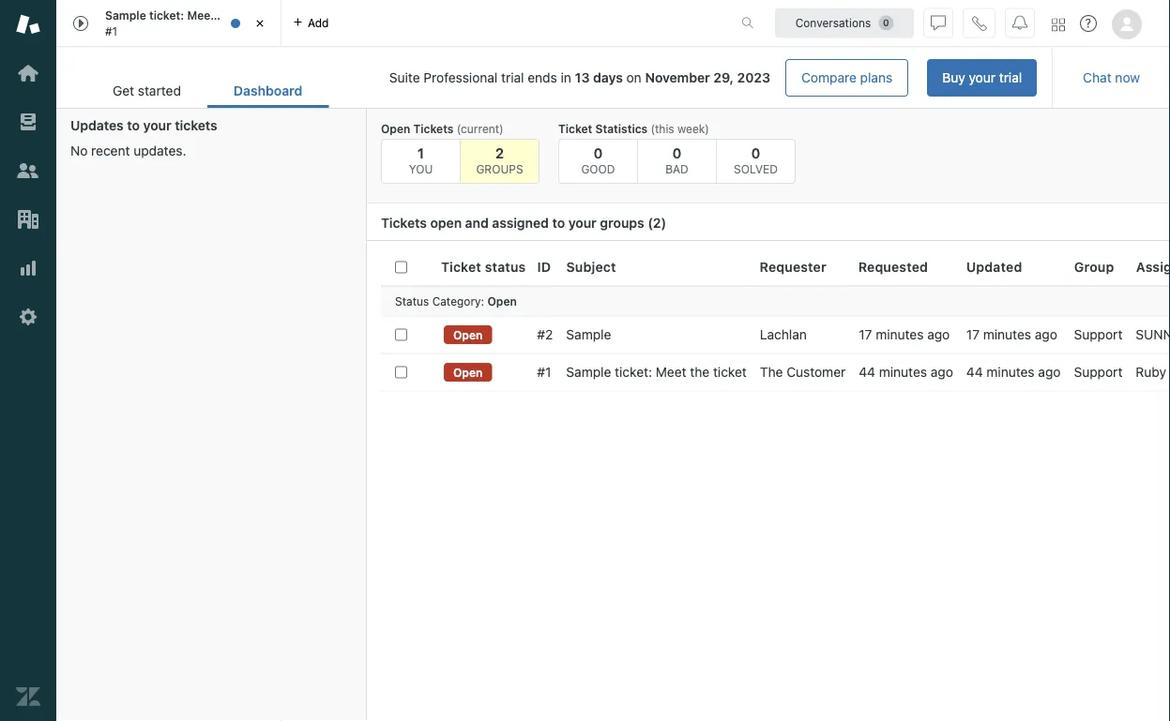 Task type: locate. For each thing, give the bounding box(es) containing it.
chat now
[[1084, 70, 1141, 85]]

0 vertical spatial ticket
[[559, 122, 593, 135]]

0 vertical spatial #1
[[105, 24, 117, 38]]

sample link
[[567, 327, 612, 344]]

suite
[[389, 70, 420, 85]]

1 vertical spatial ticket
[[714, 365, 747, 380]]

1 horizontal spatial your
[[569, 215, 597, 231]]

sample
[[105, 9, 146, 22], [567, 327, 612, 343], [567, 365, 612, 380]]

zendesk image
[[16, 685, 40, 710]]

ends
[[528, 70, 557, 85]]

0 horizontal spatial 0
[[594, 145, 603, 161]]

1 horizontal spatial 17 minutes ago
[[967, 327, 1058, 343]]

2023
[[738, 70, 771, 85]]

ruby a
[[1136, 365, 1171, 380]]

1 horizontal spatial 0
[[673, 145, 682, 161]]

groups
[[600, 215, 645, 231]]

0 vertical spatial support
[[1075, 327, 1123, 343]]

1 horizontal spatial the
[[690, 365, 710, 380]]

0 vertical spatial tickets
[[414, 122, 454, 135]]

grid containing ticket status
[[367, 249, 1171, 722]]

0
[[594, 145, 603, 161], [673, 145, 682, 161], [752, 145, 761, 161]]

0 horizontal spatial trial
[[501, 70, 524, 85]]

1 horizontal spatial #1
[[537, 365, 552, 380]]

sample inside the sample ticket: meet the ticket #1
[[105, 9, 146, 22]]

1 horizontal spatial ticket
[[714, 365, 747, 380]]

1 trial from the left
[[1000, 70, 1023, 85]]

to right assigned
[[553, 215, 565, 231]]

44 minutes ago
[[859, 365, 954, 380], [967, 365, 1061, 380]]

now
[[1116, 70, 1141, 85]]

0 up bad
[[673, 145, 682, 161]]

1 vertical spatial 2
[[653, 215, 661, 231]]

2 vertical spatial sample
[[567, 365, 612, 380]]

trial left 'ends'
[[501, 70, 524, 85]]

assigned
[[492, 215, 549, 231]]

0 inside 0 solved
[[752, 145, 761, 161]]

the for sample ticket: meet the ticket
[[690, 365, 710, 380]]

0 good
[[582, 145, 616, 176]]

0 horizontal spatial 17 minutes ago
[[859, 327, 950, 343]]

your up updates.
[[143, 118, 172, 133]]

ticket left the
[[714, 365, 747, 380]]

get help image
[[1081, 15, 1098, 32]]

sample for sample
[[567, 327, 612, 343]]

november
[[645, 70, 711, 85]]

tab
[[56, 0, 282, 47]]

your
[[969, 70, 996, 85], [143, 118, 172, 133], [569, 215, 597, 231]]

notifications image
[[1013, 15, 1028, 31]]

trial for professional
[[501, 70, 524, 85]]

1 horizontal spatial 2
[[653, 215, 661, 231]]

sample ticket: meet the ticket link
[[567, 364, 747, 381]]

ticket: inside the sample ticket: meet the ticket #1
[[149, 9, 184, 22]]

0 vertical spatial 2
[[496, 145, 504, 161]]

1 44 from the left
[[859, 365, 876, 380]]

compare plans
[[802, 70, 893, 85]]

0 vertical spatial the
[[218, 9, 236, 22]]

0 horizontal spatial ticket:
[[149, 9, 184, 22]]

0 horizontal spatial 44 minutes ago
[[859, 365, 954, 380]]

1 vertical spatial ticket
[[441, 259, 482, 275]]

1 horizontal spatial ticket:
[[615, 365, 653, 380]]

0 up good
[[594, 145, 603, 161]]

bad
[[666, 162, 689, 176]]

week)
[[678, 122, 710, 135]]

2 right groups
[[653, 215, 661, 231]]

#1
[[105, 24, 117, 38], [537, 365, 552, 380]]

your right buy
[[969, 70, 996, 85]]

2 44 minutes ago from the left
[[967, 365, 1061, 380]]

meet
[[187, 9, 215, 22], [656, 365, 687, 380]]

category
[[432, 295, 481, 308]]

sample right #2
[[567, 327, 612, 343]]

17 minutes ago
[[859, 327, 950, 343], [967, 327, 1058, 343]]

recent
[[91, 143, 130, 159]]

open
[[381, 122, 411, 135], [488, 295, 517, 308], [453, 329, 483, 342], [453, 366, 483, 379]]

0 horizontal spatial to
[[127, 118, 140, 133]]

ticket inside sample ticket: meet the ticket link
[[714, 365, 747, 380]]

ticket: inside 'grid'
[[615, 365, 653, 380]]

in
[[561, 70, 572, 85]]

2 horizontal spatial your
[[969, 70, 996, 85]]

sample for sample ticket: meet the ticket #1
[[105, 9, 146, 22]]

17 minutes ago down requested
[[859, 327, 950, 343]]

0 vertical spatial ticket
[[239, 9, 270, 22]]

plans
[[861, 70, 893, 85]]

reporting image
[[16, 256, 40, 281]]

a
[[1171, 365, 1171, 380]]

and
[[465, 215, 489, 231]]

on
[[627, 70, 642, 85]]

2 trial from the left
[[501, 70, 524, 85]]

1 horizontal spatial 17
[[967, 327, 980, 343]]

1 horizontal spatial trial
[[1000, 70, 1023, 85]]

the left the
[[690, 365, 710, 380]]

sample down sample link
[[567, 365, 612, 380]]

chat now button
[[1069, 59, 1156, 97]]

the for sample ticket: meet the ticket #1
[[218, 9, 236, 22]]

requested
[[859, 259, 929, 275]]

solved
[[734, 162, 778, 176]]

0 horizontal spatial 2
[[496, 145, 504, 161]]

1 horizontal spatial 44 minutes ago
[[967, 365, 1061, 380]]

:
[[481, 295, 485, 308]]

support
[[1075, 327, 1123, 343], [1075, 365, 1123, 380]]

None checkbox
[[395, 367, 407, 379]]

the left close image
[[218, 9, 236, 22]]

3 0 from the left
[[752, 145, 761, 161]]

ticket for ticket status
[[441, 259, 482, 275]]

section
[[344, 59, 1038, 97]]

0 vertical spatial sample
[[105, 9, 146, 22]]

sample up "get"
[[105, 9, 146, 22]]

1 17 from the left
[[859, 327, 873, 343]]

your inside 'button'
[[969, 70, 996, 85]]

2 17 from the left
[[967, 327, 980, 343]]

#1 down #2
[[537, 365, 552, 380]]

1 vertical spatial your
[[143, 118, 172, 133]]

0 vertical spatial ticket:
[[149, 9, 184, 22]]

group
[[1075, 259, 1115, 275]]

2 0 from the left
[[673, 145, 682, 161]]

17 down requested
[[859, 327, 873, 343]]

0 horizontal spatial the
[[218, 9, 236, 22]]

to
[[127, 118, 140, 133], [553, 215, 565, 231]]

#1 up "get"
[[105, 24, 117, 38]]

None checkbox
[[395, 329, 407, 341]]

sample ticket: meet the ticket
[[567, 365, 747, 380]]

the customer
[[760, 365, 846, 380]]

support left ruby
[[1075, 365, 1123, 380]]

1 vertical spatial meet
[[656, 365, 687, 380]]

requester
[[760, 259, 827, 275]]

1 vertical spatial support
[[1075, 365, 1123, 380]]

1 vertical spatial sample
[[567, 327, 612, 343]]

open tickets (current)
[[381, 122, 504, 135]]

1 horizontal spatial meet
[[656, 365, 687, 380]]

ticket:
[[149, 9, 184, 22], [615, 365, 653, 380]]

44
[[859, 365, 876, 380], [967, 365, 984, 380]]

0 horizontal spatial meet
[[187, 9, 215, 22]]

0 inside 0 bad
[[673, 145, 682, 161]]

2 groups
[[476, 145, 524, 176]]

tickets
[[414, 122, 454, 135], [381, 215, 427, 231]]

trial down notifications image
[[1000, 70, 1023, 85]]

ticket left add popup button
[[239, 9, 270, 22]]

the
[[218, 9, 236, 22], [690, 365, 710, 380]]

1 vertical spatial to
[[553, 215, 565, 231]]

tickets up 1 at the top left of page
[[414, 122, 454, 135]]

ticket up category
[[441, 259, 482, 275]]

ticket: for sample ticket: meet the ticket
[[615, 365, 653, 380]]

ticket inside the sample ticket: meet the ticket #1
[[239, 9, 270, 22]]

tickets left open
[[381, 215, 427, 231]]

add button
[[282, 0, 340, 46]]

2 44 from the left
[[967, 365, 984, 380]]

2 up groups
[[496, 145, 504, 161]]

sample for sample ticket: meet the ticket
[[567, 365, 612, 380]]

ticket
[[239, 9, 270, 22], [714, 365, 747, 380]]

1 vertical spatial the
[[690, 365, 710, 380]]

chat
[[1084, 70, 1112, 85]]

2 vertical spatial your
[[569, 215, 597, 231]]

ticket status
[[441, 259, 526, 275]]

meet inside the sample ticket: meet the ticket #1
[[187, 9, 215, 22]]

17 down updated
[[967, 327, 980, 343]]

the inside the sample ticket: meet the ticket #1
[[218, 9, 236, 22]]

conversations button
[[776, 8, 914, 38]]

0 horizontal spatial #1
[[105, 24, 117, 38]]

Select All Tickets checkbox
[[395, 261, 407, 273]]

1 44 minutes ago from the left
[[859, 365, 954, 380]]

1 vertical spatial tickets
[[381, 215, 427, 231]]

0 horizontal spatial 44
[[859, 365, 876, 380]]

grid
[[367, 249, 1171, 722]]

0 horizontal spatial 17
[[859, 327, 873, 343]]

zendesk products image
[[1052, 18, 1066, 31]]

your left groups
[[569, 215, 597, 231]]

ticket up 0 good
[[559, 122, 593, 135]]

sample inside sample ticket: meet the ticket link
[[567, 365, 612, 380]]

17
[[859, 327, 873, 343], [967, 327, 980, 343]]

ticket
[[559, 122, 593, 135], [441, 259, 482, 275]]

1 vertical spatial ticket:
[[615, 365, 653, 380]]

1 horizontal spatial 44
[[967, 365, 984, 380]]

assig
[[1137, 259, 1171, 275]]

0 horizontal spatial ticket
[[239, 9, 270, 22]]

minutes
[[876, 327, 924, 343], [984, 327, 1032, 343], [879, 365, 928, 380], [987, 365, 1035, 380]]

1 horizontal spatial ticket
[[559, 122, 593, 135]]

0 solved
[[734, 145, 778, 176]]

statistics
[[596, 122, 648, 135]]

get started tab
[[86, 73, 207, 108]]

2 horizontal spatial 0
[[752, 145, 761, 161]]

0 vertical spatial meet
[[187, 9, 215, 22]]

0 horizontal spatial ticket
[[441, 259, 482, 275]]

1 0 from the left
[[594, 145, 603, 161]]

suite professional trial ends in 13 days on november 29, 2023
[[389, 70, 771, 85]]

none checkbox inside 'grid'
[[395, 329, 407, 341]]

trial
[[1000, 70, 1023, 85], [501, 70, 524, 85]]

2 support from the top
[[1075, 365, 1123, 380]]

admin image
[[16, 305, 40, 330]]

0 horizontal spatial your
[[143, 118, 172, 133]]

trial inside 'button'
[[1000, 70, 1023, 85]]

the
[[760, 365, 783, 380]]

support left sunn
[[1075, 327, 1123, 343]]

1 support from the top
[[1075, 327, 1123, 343]]

meet for sample ticket: meet the ticket #1
[[187, 9, 215, 22]]

0 inside 0 good
[[594, 145, 603, 161]]

support for ruby a
[[1075, 365, 1123, 380]]

1 horizontal spatial to
[[553, 215, 565, 231]]

compare plans button
[[786, 59, 909, 97]]

0 vertical spatial your
[[969, 70, 996, 85]]

tab list
[[86, 73, 329, 108]]

0 for 0 good
[[594, 145, 603, 161]]

good
[[582, 162, 616, 176]]

November 29, 2023 text field
[[645, 70, 771, 85]]

17 minutes ago down updated
[[967, 327, 1058, 343]]

0 up solved at right top
[[752, 145, 761, 161]]

to up no recent updates.
[[127, 118, 140, 133]]

support for sunn
[[1075, 327, 1123, 343]]



Task type: vqa. For each thing, say whether or not it's contained in the screenshot.
second 0 from the right
yes



Task type: describe. For each thing, give the bounding box(es) containing it.
id
[[538, 259, 551, 275]]

conversations
[[796, 16, 872, 30]]

groups
[[476, 162, 524, 176]]

ticket for sample ticket: meet the ticket
[[714, 365, 747, 380]]

1 you
[[409, 145, 433, 176]]

customer
[[787, 365, 846, 380]]

(this
[[651, 122, 675, 135]]

updates to your tickets
[[70, 118, 218, 133]]

(
[[648, 215, 653, 231]]

subject
[[567, 259, 617, 275]]

main element
[[0, 0, 56, 722]]

2 17 minutes ago from the left
[[967, 327, 1058, 343]]

ticket for ticket statistics (this week)
[[559, 122, 593, 135]]

sample ticket: meet the ticket #1
[[105, 9, 270, 38]]

tab list containing get started
[[86, 73, 329, 108]]

ruby
[[1136, 365, 1167, 380]]

0 vertical spatial to
[[127, 118, 140, 133]]

meet for sample ticket: meet the ticket
[[656, 365, 687, 380]]

status category : open
[[395, 295, 517, 308]]

organizations image
[[16, 207, 40, 232]]

(current)
[[457, 122, 504, 135]]

1 vertical spatial #1
[[537, 365, 552, 380]]

you
[[409, 162, 433, 176]]

updates.
[[134, 143, 186, 159]]

customers image
[[16, 159, 40, 183]]

0 bad
[[666, 145, 689, 176]]

buy your trial button
[[928, 59, 1038, 97]]

tickets
[[175, 118, 218, 133]]

get
[[113, 83, 134, 99]]

add
[[308, 16, 329, 30]]

tickets open and assigned to your groups ( 2 )
[[381, 215, 667, 231]]

29,
[[714, 70, 734, 85]]

ticket statistics (this week)
[[559, 122, 710, 135]]

button displays agent's chat status as invisible. image
[[931, 15, 946, 31]]

get started
[[113, 83, 181, 99]]

no
[[70, 143, 88, 159]]

professional
[[424, 70, 498, 85]]

zendesk support image
[[16, 12, 40, 37]]

days
[[593, 70, 623, 85]]

buy your trial
[[943, 70, 1023, 85]]

status
[[395, 295, 429, 308]]

ticket for sample ticket: meet the ticket #1
[[239, 9, 270, 22]]

0 for 0 bad
[[673, 145, 682, 161]]

started
[[138, 83, 181, 99]]

#2
[[537, 327, 553, 343]]

compare
[[802, 70, 857, 85]]

section containing compare plans
[[344, 59, 1038, 97]]

no recent updates.
[[70, 143, 186, 159]]

status
[[485, 259, 526, 275]]

tabs tab list
[[56, 0, 722, 47]]

13
[[575, 70, 590, 85]]

buy
[[943, 70, 966, 85]]

tab containing sample ticket: meet the ticket
[[56, 0, 282, 47]]

get started image
[[16, 61, 40, 85]]

lachlan
[[760, 327, 807, 343]]

updates
[[70, 118, 124, 133]]

trial for your
[[1000, 70, 1023, 85]]

)
[[661, 215, 667, 231]]

close image
[[251, 14, 269, 33]]

2 inside 2 groups
[[496, 145, 504, 161]]

1
[[418, 145, 424, 161]]

ticket: for sample ticket: meet the ticket #1
[[149, 9, 184, 22]]

#1 inside the sample ticket: meet the ticket #1
[[105, 24, 117, 38]]

dashboard
[[234, 83, 303, 99]]

sunn
[[1136, 327, 1171, 343]]

0 for 0 solved
[[752, 145, 761, 161]]

updated
[[967, 259, 1023, 275]]

1 17 minutes ago from the left
[[859, 327, 950, 343]]

open
[[430, 215, 462, 231]]

views image
[[16, 110, 40, 134]]



